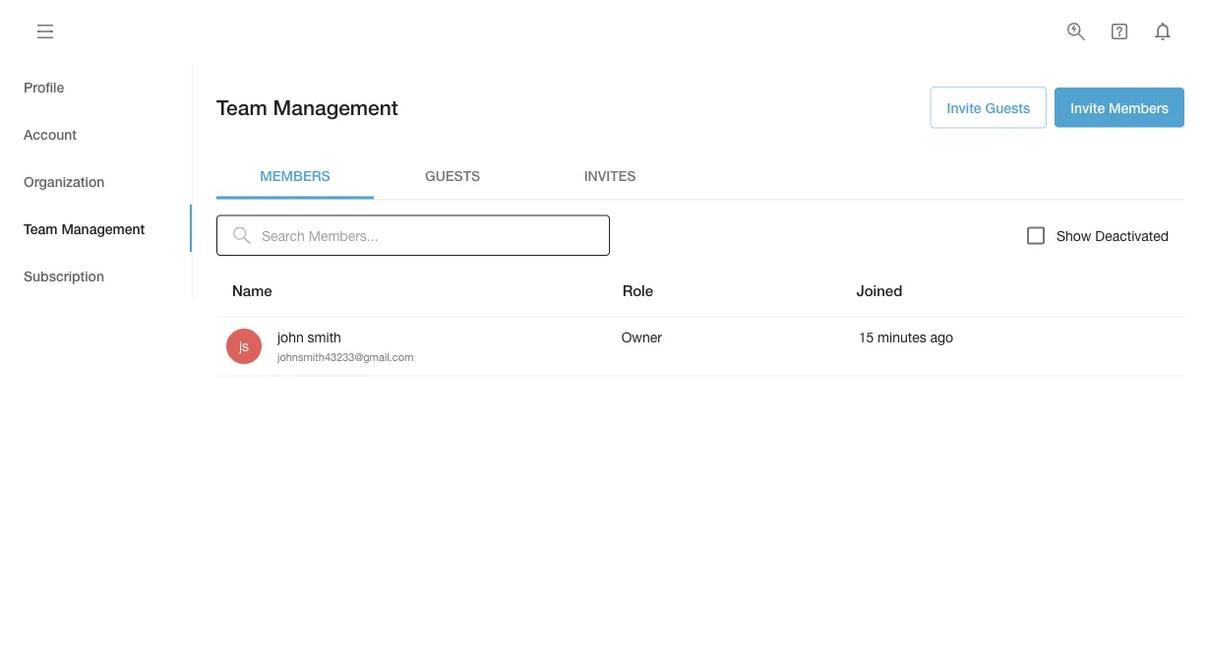 Task type: describe. For each thing, give the bounding box(es) containing it.
owner
[[622, 329, 662, 345]]

15
[[859, 329, 874, 345]]

invites
[[584, 168, 636, 184]]

tab list containing members
[[216, 152, 1185, 199]]

Search Members... search field
[[262, 215, 610, 256]]

invite for invite members
[[1071, 99, 1105, 116]]

guests
[[985, 99, 1030, 116]]

ago
[[930, 329, 954, 345]]

organization
[[24, 173, 105, 189]]

0 horizontal spatial management
[[61, 220, 145, 236]]

members
[[1109, 99, 1169, 116]]

0 horizontal spatial team management
[[24, 220, 145, 236]]

1 horizontal spatial team management
[[216, 95, 398, 120]]

team management link
[[0, 205, 192, 252]]

minutes
[[878, 329, 927, 345]]

subscription link
[[0, 252, 192, 299]]

invite members button
[[1055, 88, 1185, 127]]

guests
[[425, 168, 480, 184]]

invites button
[[531, 152, 689, 199]]

johnsmith43233@gmail.com
[[277, 351, 414, 364]]

tab list containing profile
[[0, 63, 192, 299]]

invite guests
[[947, 99, 1030, 116]]

members button
[[216, 152, 374, 199]]

invite for invite guests
[[947, 99, 982, 116]]

subscription
[[24, 267, 104, 284]]

guests button
[[374, 152, 531, 199]]



Task type: locate. For each thing, give the bounding box(es) containing it.
1 horizontal spatial invite
[[1071, 99, 1105, 116]]

name
[[232, 281, 272, 299]]

0 vertical spatial management
[[273, 95, 398, 120]]

organization link
[[0, 157, 192, 205]]

0 vertical spatial team management
[[216, 95, 398, 120]]

1 horizontal spatial tab list
[[216, 152, 1185, 199]]

management down organization link
[[61, 220, 145, 236]]

account
[[24, 126, 77, 142]]

invite left guests
[[947, 99, 982, 116]]

john smith johnsmith43233@gmail.com
[[277, 329, 414, 364]]

invite
[[947, 99, 982, 116], [1071, 99, 1105, 116]]

team management up members 'button'
[[216, 95, 398, 120]]

0 horizontal spatial tab list
[[0, 63, 192, 299]]

0 vertical spatial team
[[216, 95, 267, 120]]

team up members
[[216, 95, 267, 120]]

members
[[260, 168, 330, 184]]

invite members
[[1071, 99, 1169, 116]]

invite left "members"
[[1071, 99, 1105, 116]]

1 vertical spatial team
[[24, 220, 58, 236]]

invite guests button
[[930, 87, 1047, 128]]

role
[[623, 281, 653, 299]]

1 invite from the left
[[947, 99, 982, 116]]

0 horizontal spatial team
[[24, 220, 58, 236]]

15 minutes ago
[[859, 329, 954, 345]]

profile link
[[0, 63, 192, 110]]

team
[[216, 95, 267, 120], [24, 220, 58, 236]]

2 invite from the left
[[1071, 99, 1105, 116]]

js
[[239, 338, 249, 354]]

team management
[[216, 95, 398, 120], [24, 220, 145, 236]]

deactivated
[[1095, 228, 1169, 244]]

team up the subscription
[[24, 220, 58, 236]]

1 vertical spatial management
[[61, 220, 145, 236]]

profile
[[24, 78, 64, 95]]

smith
[[308, 329, 341, 345]]

show deactivated
[[1057, 228, 1169, 244]]

management up members 'button'
[[273, 95, 398, 120]]

account link
[[0, 110, 192, 157]]

management
[[273, 95, 398, 120], [61, 220, 145, 236]]

show
[[1057, 228, 1092, 244]]

1 vertical spatial team management
[[24, 220, 145, 236]]

john
[[277, 329, 304, 345]]

1 horizontal spatial management
[[273, 95, 398, 120]]

joined
[[857, 281, 903, 299]]

0 horizontal spatial invite
[[947, 99, 982, 116]]

team management down organization link
[[24, 220, 145, 236]]

tab list
[[0, 63, 192, 299], [216, 152, 1185, 199]]

1 horizontal spatial team
[[216, 95, 267, 120]]



Task type: vqa. For each thing, say whether or not it's contained in the screenshot.
Invite Members's invite
yes



